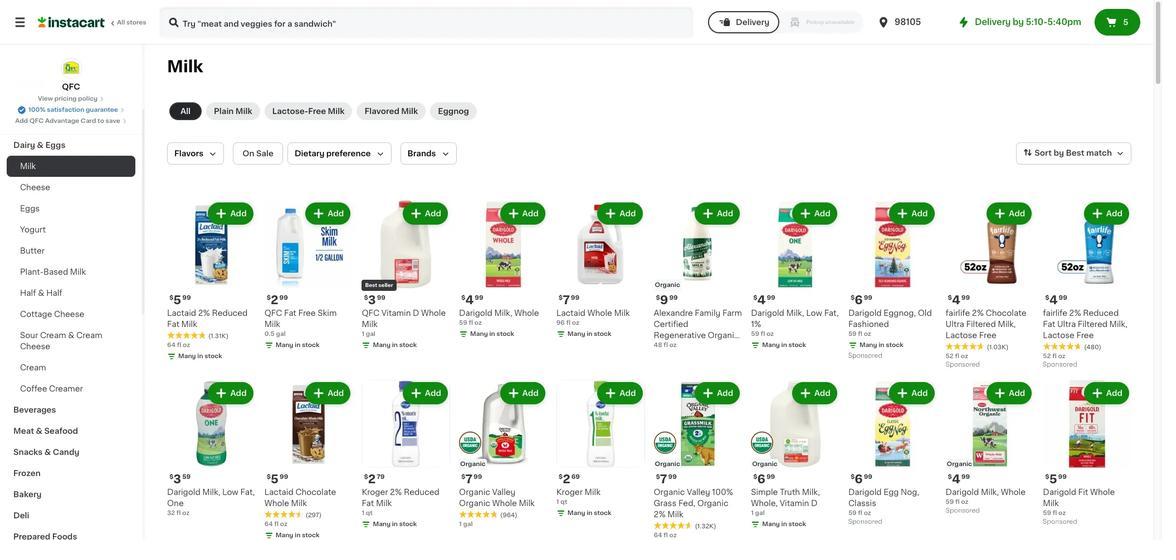 Task type: vqa. For each thing, say whether or not it's contained in the screenshot.
Add QFC Advantage Card to save link
yes



Task type: describe. For each thing, give the bounding box(es) containing it.
kroger 2% reduced fat milk 1 qt
[[362, 489, 439, 517]]

$ inside $ 2 99
[[267, 295, 271, 301]]

$ 2 69
[[559, 474, 580, 486]]

milk, inside simple truth milk, whole, vitamin d 1 gal
[[802, 489, 820, 497]]

5 button
[[1095, 9, 1140, 36]]

milk inside lactaid whole milk 96 fl oz
[[614, 310, 630, 317]]

sponsored badge image for fairlife 2% chocolate ultra filtered milk, lactose free
[[946, 362, 979, 369]]

gal inside qfc fat free skim milk 0.5 gal
[[276, 331, 286, 337]]

sort by
[[1035, 149, 1064, 157]]

sale
[[256, 150, 274, 158]]

stock for qfc fat free skim milk
[[302, 342, 320, 349]]

cottage
[[20, 311, 52, 319]]

(480)
[[1084, 345, 1101, 351]]

fat for lactaid 2% reduced fat milk
[[167, 321, 179, 329]]

& for candy
[[44, 449, 51, 457]]

fl inside darigold milk, low fat, one 32 fl oz
[[176, 511, 181, 517]]

organic inside alexandre family farm certified regenerative organic a2/a2 100% grass-fed milk
[[708, 332, 739, 340]]

$ 7 99 for lactaid whole milk
[[559, 295, 579, 306]]

beverages
[[13, 407, 56, 415]]

milk, inside fairlife 2% reduced fat ultra filtered milk, lactose free
[[1110, 321, 1128, 329]]

2% for fairlife 2% chocolate ultra filtered milk, lactose free
[[972, 310, 984, 317]]

2 for kroger milk
[[563, 474, 570, 486]]

stock for darigold milk, whole
[[497, 331, 514, 337]]

lactose inside fairlife 2% chocolate ultra filtered milk, lactose free
[[946, 332, 977, 340]]

oz inside darigold egg nog, classis 59 fl oz
[[864, 511, 871, 517]]

sponsored badge image for darigold milk, whole
[[946, 509, 979, 515]]

many for darigold milk, low fat, 1%
[[762, 342, 780, 349]]

many for darigold eggnog, old fashioned
[[860, 342, 877, 349]]

to
[[98, 118, 104, 124]]

yogurt link
[[7, 220, 135, 241]]

dietary
[[295, 150, 324, 158]]

milk inside darigold fit whole milk 59 fl oz
[[1043, 501, 1059, 508]]

best for best seller
[[365, 283, 377, 288]]

0.5
[[264, 331, 275, 337]]

& for eggs
[[37, 142, 43, 149]]

$ inside $ 2 79
[[364, 475, 368, 481]]

& for seafood
[[36, 428, 42, 436]]

$ inside $ 3 59
[[169, 475, 173, 481]]

$ 6 99 up classis
[[851, 474, 872, 486]]

stock for lactaid whole milk
[[594, 331, 612, 337]]

frozen link
[[7, 464, 135, 485]]

cream link
[[7, 358, 135, 379]]

many for simple truth milk, whole, vitamin d
[[762, 522, 780, 528]]

beverages link
[[7, 400, 135, 421]]

stock for kroger 2% reduced fat milk
[[399, 522, 417, 528]]

whole inside organic valley organic whole milk
[[492, 501, 517, 508]]

$ inside '$ 9 99'
[[656, 295, 660, 301]]

instacart logo image
[[38, 16, 105, 29]]

skim
[[318, 310, 337, 317]]

gal inside simple truth milk, whole, vitamin d 1 gal
[[755, 511, 765, 517]]

guarantee
[[86, 107, 118, 113]]

reduced inside 'kroger 2% reduced fat milk 1 qt'
[[404, 489, 439, 497]]

fat, for 1%
[[824, 310, 839, 317]]

many in stock for simple truth milk, whole, vitamin d
[[762, 522, 806, 528]]

thanksgiving
[[13, 99, 67, 107]]

darigold inside the darigold milk, low fat, 1% 59 fl oz
[[751, 310, 784, 317]]

64 for lactaid chocolate whole milk
[[264, 522, 273, 528]]

best for best match
[[1066, 149, 1085, 157]]

cheese inside cottage cheese link
[[54, 311, 84, 319]]

qfc fat free skim milk 0.5 gal
[[264, 310, 337, 337]]

qfc for qfc vitamin d whole milk 1 gal
[[362, 310, 379, 317]]

(297)
[[306, 513, 322, 519]]

free inside fairlife 2% chocolate ultra filtered milk, lactose free
[[979, 332, 997, 340]]

stock for darigold milk, low fat, 1%
[[789, 342, 806, 349]]

5 inside button
[[1123, 18, 1128, 26]]

7 for organic valley 100% grass fed, organic 2% milk
[[660, 474, 667, 486]]

milk, inside darigold milk, low fat, one 32 fl oz
[[202, 489, 220, 497]]

eggnog
[[438, 108, 469, 115]]

1 inside 'kroger 2% reduced fat milk 1 qt'
[[362, 511, 364, 517]]

milk inside the lactaid 2% reduced fat milk
[[181, 321, 197, 329]]

fat for fairlife 2% reduced fat ultra filtered milk, lactose free
[[1043, 321, 1055, 329]]

$ inside $ 3 99
[[364, 295, 368, 301]]

52 fl oz for fairlife 2% chocolate ultra filtered milk, lactose free
[[946, 354, 968, 360]]

100% inside "organic valley 100% grass fed, organic 2% milk"
[[712, 489, 733, 497]]

lactaid 2% reduced fat milk
[[167, 310, 248, 329]]

delivery by 5:10-5:40pm link
[[957, 16, 1081, 29]]

5 for lactaid 2% reduced fat milk
[[173, 295, 181, 306]]

fairlife for ultra
[[946, 310, 970, 317]]

fashioned
[[848, 321, 889, 329]]

64 fl oz for lactaid chocolate whole milk
[[264, 522, 287, 528]]

darigold fit whole milk 59 fl oz
[[1043, 489, 1115, 517]]

milk inside alexandre family farm certified regenerative organic a2/a2 100% grass-fed milk
[[654, 354, 670, 362]]

4 for the 'sponsored badge' image corresponding to darigold milk, whole
[[952, 474, 960, 486]]

48 fl oz
[[654, 342, 677, 349]]

many in stock for lactaid whole milk
[[568, 331, 612, 337]]

lactose inside fairlife 2% reduced fat ultra filtered milk, lactose free
[[1043, 332, 1075, 340]]

view pricing policy
[[38, 96, 98, 102]]

99 inside $ 3 99
[[377, 295, 386, 301]]

whole,
[[751, 501, 778, 508]]

darigold milk, low fat, one 32 fl oz
[[167, 489, 255, 517]]

by for sort
[[1054, 149, 1064, 157]]

bakery link
[[7, 485, 135, 506]]

in for kroger milk
[[587, 511, 592, 517]]

gal down organic valley organic whole milk
[[463, 522, 473, 528]]

milk inside 'kroger 2% reduced fat milk 1 qt'
[[376, 501, 392, 508]]

kroger for qt
[[556, 489, 583, 497]]

fairlife for fat
[[1043, 310, 1067, 317]]

$ 5 99 for lactaid 2% reduced fat milk
[[169, 295, 191, 306]]

3 for qfc vitamin d whole milk
[[368, 295, 376, 306]]

vitamin inside qfc vitamin d whole milk 1 gal
[[381, 310, 411, 317]]

free up dietary
[[308, 108, 326, 115]]

qt inside kroger milk 1 qt
[[561, 500, 567, 506]]

satisfaction
[[47, 107, 84, 113]]

produce link
[[7, 114, 135, 135]]

yogurt
[[20, 226, 46, 234]]

gal inside qfc vitamin d whole milk 1 gal
[[366, 331, 376, 337]]

d inside simple truth milk, whole, vitamin d 1 gal
[[811, 501, 818, 508]]

$ 9 99
[[656, 295, 678, 306]]

all stores link
[[38, 7, 147, 38]]

best match
[[1066, 149, 1112, 157]]

fat inside qfc fat free skim milk 0.5 gal
[[284, 310, 296, 317]]

98105 button
[[877, 7, 944, 38]]

96
[[556, 320, 565, 326]]

qfc for qfc fat free skim milk 0.5 gal
[[264, 310, 282, 317]]

& inside sour cream & cream cheese
[[68, 332, 74, 340]]

2% inside "organic valley 100% grass fed, organic 2% milk"
[[654, 512, 666, 519]]

fl inside lactaid whole milk 96 fl oz
[[566, 320, 571, 326]]

stock for darigold eggnog, old fashioned
[[886, 342, 904, 349]]

darigold inside darigold fit whole milk 59 fl oz
[[1043, 489, 1076, 497]]

& for half
[[38, 290, 44, 298]]

bakery
[[13, 491, 42, 499]]

view
[[38, 96, 53, 102]]

99 inside $ 2 99
[[279, 295, 288, 301]]

(1.03k)
[[987, 345, 1009, 351]]

sponsored badge image for fairlife 2% reduced fat ultra filtered milk, lactose free
[[1043, 362, 1077, 369]]

fl inside darigold egg nog, classis 59 fl oz
[[858, 511, 862, 517]]

flavors
[[174, 150, 203, 158]]

99 inside '$ 9 99'
[[669, 295, 678, 301]]

many in stock for qfc vitamin d whole milk
[[373, 342, 417, 349]]

qfc link
[[60, 58, 82, 92]]

cottage cheese link
[[7, 304, 135, 325]]

eggnog,
[[884, 310, 916, 317]]

4 for the 'sponsored badge' image corresponding to fairlife 2% chocolate ultra filtered milk, lactose free
[[952, 295, 960, 306]]

milk link
[[7, 156, 135, 177]]

milk inside kroger milk 1 qt
[[585, 489, 601, 497]]

organic valley 100% grass fed, organic 2% milk
[[654, 489, 733, 519]]

oz inside darigold fit whole milk 59 fl oz
[[1059, 511, 1066, 517]]

lactose-free milk link
[[264, 103, 352, 120]]

lactaid whole milk 96 fl oz
[[556, 310, 630, 326]]

2% for lactaid 2% reduced fat milk
[[198, 310, 210, 317]]

whole inside qfc vitamin d whole milk 1 gal
[[421, 310, 446, 317]]

service type group
[[708, 11, 864, 33]]

view pricing policy link
[[38, 95, 104, 104]]

produce
[[13, 120, 47, 128]]

flavored milk
[[365, 108, 418, 115]]

product group containing 9
[[654, 201, 742, 362]]

6 up classis
[[855, 474, 863, 486]]

milk inside "link"
[[236, 108, 252, 115]]

delivery for delivery by 5:10-5:40pm
[[975, 18, 1011, 26]]

snacks & candy link
[[7, 442, 135, 464]]

policy
[[78, 96, 98, 102]]

$ inside $ 2 69
[[559, 475, 563, 481]]

half & half link
[[7, 283, 135, 304]]

creamer
[[49, 386, 83, 393]]

many for kroger 2% reduced fat milk
[[373, 522, 391, 528]]

in for qfc vitamin d whole milk
[[392, 342, 398, 349]]

lactaid for milk
[[167, 310, 196, 317]]

milk inside "organic valley 100% grass fed, organic 2% milk"
[[668, 512, 683, 519]]

simple truth milk, whole, vitamin d 1 gal
[[751, 489, 820, 517]]

fl inside darigold fit whole milk 59 fl oz
[[1053, 511, 1057, 517]]

cheese inside "cheese" "link"
[[20, 184, 50, 192]]

milk inside organic valley organic whole milk
[[519, 501, 535, 508]]

1 inside kroger milk 1 qt
[[556, 500, 559, 506]]

kroger milk 1 qt
[[556, 489, 601, 506]]

milk inside qfc fat free skim milk 0.5 gal
[[264, 321, 280, 329]]

grass-
[[702, 343, 729, 351]]

based
[[43, 269, 68, 276]]

on
[[242, 150, 254, 158]]

in for darigold milk, whole
[[489, 331, 495, 337]]

2% for fairlife 2% reduced fat ultra filtered milk, lactose free
[[1069, 310, 1081, 317]]

all for all stores
[[117, 19, 125, 26]]

many in stock for darigold milk, low fat, 1%
[[762, 342, 806, 349]]

sour cream & cream cheese
[[20, 332, 102, 351]]

qfc logo image
[[60, 58, 82, 79]]

plain milk link
[[206, 103, 260, 120]]

recipes link
[[7, 71, 135, 92]]

alexandre family farm certified regenerative organic a2/a2 100% grass-fed milk
[[654, 310, 742, 362]]

dairy
[[13, 142, 35, 149]]

delivery for delivery
[[736, 18, 770, 26]]

Search field
[[160, 8, 693, 37]]

plain
[[214, 108, 234, 115]]

59 inside darigold fit whole milk 59 fl oz
[[1043, 511, 1051, 517]]

1 half from the left
[[20, 290, 36, 298]]

100% inside button
[[28, 107, 45, 113]]

seafood
[[44, 428, 78, 436]]

100% inside alexandre family farm certified regenerative organic a2/a2 100% grass-fed milk
[[679, 343, 700, 351]]

(1.31k)
[[208, 334, 228, 340]]

certified
[[654, 321, 688, 329]]

qt inside 'kroger 2% reduced fat milk 1 qt'
[[366, 511, 373, 517]]

reduced for 4
[[1083, 310, 1119, 317]]

candy
[[53, 449, 79, 457]]

59 inside darigold eggnog, old fashioned 59 fl oz
[[848, 331, 857, 337]]

low for 1%
[[806, 310, 822, 317]]

plant-based milk
[[20, 269, 86, 276]]

dairy & eggs link
[[7, 135, 135, 156]]

cream down cottage cheese
[[40, 332, 66, 340]]

free inside qfc fat free skim milk 0.5 gal
[[298, 310, 316, 317]]

one
[[167, 501, 184, 508]]

fl inside product group
[[664, 342, 668, 349]]

oz inside lactaid whole milk 96 fl oz
[[572, 320, 579, 326]]

1 gal
[[459, 522, 473, 528]]

truth
[[780, 489, 800, 497]]

darigold inside darigold egg nog, classis 59 fl oz
[[848, 489, 882, 497]]

whole inside darigold fit whole milk 59 fl oz
[[1090, 489, 1115, 497]]

item badge image
[[654, 432, 676, 455]]

flavors button
[[167, 143, 224, 165]]

fairlife 2% chocolate ultra filtered milk, lactose free
[[946, 310, 1026, 340]]



Task type: locate. For each thing, give the bounding box(es) containing it.
many for qfc fat free skim milk
[[276, 342, 293, 349]]

recipes
[[13, 78, 46, 86]]

stock for simple truth milk, whole, vitamin d
[[789, 522, 806, 528]]

0 vertical spatial cheese
[[20, 184, 50, 192]]

valley up 'fed,'
[[687, 489, 710, 497]]

lactaid inside the lactaid 2% reduced fat milk
[[167, 310, 196, 317]]

$ 5 99 up the lactaid 2% reduced fat milk
[[169, 295, 191, 306]]

0 horizontal spatial darigold milk, whole 59 fl oz
[[459, 310, 539, 326]]

save
[[106, 118, 120, 124]]

chocolate inside fairlife 2% chocolate ultra filtered milk, lactose free
[[986, 310, 1026, 317]]

2 for kroger 2% reduced fat milk
[[368, 474, 376, 486]]

free left skim
[[298, 310, 316, 317]]

chocolate up (1.03k)
[[986, 310, 1026, 317]]

darigold inside darigold milk, low fat, one 32 fl oz
[[167, 489, 200, 497]]

coffee
[[20, 386, 47, 393]]

organic valley organic whole milk
[[459, 489, 535, 508]]

$ 3 99
[[364, 295, 386, 306]]

1 ultra from the left
[[946, 321, 964, 329]]

1 vertical spatial qt
[[366, 511, 373, 517]]

3 down best seller
[[368, 295, 376, 306]]

52 fl oz down fairlife 2% chocolate ultra filtered milk, lactose free in the bottom right of the page
[[946, 354, 968, 360]]

lists link
[[7, 31, 135, 53]]

match
[[1086, 149, 1112, 157]]

2 horizontal spatial 7
[[660, 474, 667, 486]]

all left stores
[[117, 19, 125, 26]]

2 horizontal spatial 100%
[[712, 489, 733, 497]]

eggs down advantage
[[45, 142, 65, 149]]

plant-based milk link
[[7, 262, 135, 283]]

1 down $ 2 79
[[362, 511, 364, 517]]

1 horizontal spatial by
[[1054, 149, 1064, 157]]

qfc down $ 2 99
[[264, 310, 282, 317]]

4 for the 'sponsored badge' image corresponding to fairlife 2% reduced fat ultra filtered milk, lactose free
[[1049, 295, 1058, 306]]

1 vertical spatial d
[[811, 501, 818, 508]]

cream up coffee
[[20, 364, 46, 372]]

3 up one
[[173, 474, 181, 486]]

64 for lactaid 2% reduced fat milk
[[167, 342, 176, 349]]

chocolate up (297)
[[296, 489, 336, 497]]

64 fl oz for organic valley 100% grass fed, organic 2% milk
[[654, 533, 677, 540]]

low for one
[[222, 489, 238, 497]]

0 vertical spatial darigold milk, whole 59 fl oz
[[459, 310, 539, 326]]

& right meat
[[36, 428, 42, 436]]

milk inside qfc vitamin d whole milk 1 gal
[[362, 321, 378, 329]]

2 valley from the left
[[492, 489, 516, 497]]

Best match Sort by field
[[1016, 143, 1132, 165]]

5 for lactaid chocolate whole milk
[[271, 474, 279, 486]]

oz inside darigold eggnog, old fashioned 59 fl oz
[[864, 331, 871, 337]]

lactaid
[[167, 310, 196, 317], [556, 310, 586, 317], [264, 489, 294, 497]]

vitamin down truth
[[780, 501, 809, 508]]

filtered inside fairlife 2% chocolate ultra filtered milk, lactose free
[[966, 321, 996, 329]]

best inside best match sort by field
[[1066, 149, 1085, 157]]

1 filtered from the left
[[966, 321, 996, 329]]

milk,
[[494, 310, 512, 317], [786, 310, 804, 317], [998, 321, 1016, 329], [1110, 321, 1128, 329], [202, 489, 220, 497], [802, 489, 820, 497], [981, 489, 999, 497]]

ultra inside fairlife 2% reduced fat ultra filtered milk, lactose free
[[1057, 321, 1076, 329]]

dairy & eggs
[[13, 142, 65, 149]]

$ 7 99 for organic valley organic whole milk
[[461, 474, 482, 486]]

0 vertical spatial d
[[413, 310, 419, 317]]

filtered
[[966, 321, 996, 329], [1078, 321, 1108, 329]]

100% satisfaction guarantee button
[[17, 104, 125, 115]]

1 vertical spatial vitamin
[[780, 501, 809, 508]]

0 vertical spatial vitamin
[[381, 310, 411, 317]]

oz inside the darigold milk, low fat, 1% 59 fl oz
[[767, 331, 774, 337]]

1 lactose from the left
[[946, 332, 977, 340]]

1 horizontal spatial 2
[[368, 474, 376, 486]]

0 horizontal spatial chocolate
[[296, 489, 336, 497]]

& left the candy
[[44, 449, 51, 457]]

gal down whole,
[[755, 511, 765, 517]]

d
[[413, 310, 419, 317], [811, 501, 818, 508]]

1 inside simple truth milk, whole, vitamin d 1 gal
[[751, 511, 754, 517]]

qfc inside qfc fat free skim milk 0.5 gal
[[264, 310, 282, 317]]

0 vertical spatial best
[[1066, 149, 1085, 157]]

farm
[[723, 310, 742, 317]]

on sale
[[242, 150, 274, 158]]

in for lactaid whole milk
[[587, 331, 592, 337]]

sponsored badge image
[[848, 353, 882, 360], [946, 362, 979, 369], [1043, 362, 1077, 369], [946, 509, 979, 515], [848, 520, 882, 526], [1043, 520, 1077, 526]]

0 vertical spatial low
[[806, 310, 822, 317]]

1 horizontal spatial lactaid
[[264, 489, 294, 497]]

qt down $ 2 69
[[561, 500, 567, 506]]

0 vertical spatial 64 fl oz
[[167, 342, 190, 349]]

qfc down $ 3 99
[[362, 310, 379, 317]]

cream
[[40, 332, 66, 340], [76, 332, 102, 340], [20, 364, 46, 372]]

fat inside the lactaid 2% reduced fat milk
[[167, 321, 179, 329]]

family
[[695, 310, 721, 317]]

6 for simple
[[757, 474, 765, 486]]

0 horizontal spatial 100%
[[28, 107, 45, 113]]

milk, inside fairlife 2% chocolate ultra filtered milk, lactose free
[[998, 321, 1016, 329]]

1 down whole,
[[751, 511, 754, 517]]

59
[[459, 320, 467, 326], [751, 331, 759, 337], [848, 331, 857, 337], [182, 475, 191, 481], [946, 500, 954, 506], [848, 511, 857, 517], [1043, 511, 1051, 517]]

1 horizontal spatial eggs
[[45, 142, 65, 149]]

1 horizontal spatial 64 fl oz
[[264, 522, 287, 528]]

by for delivery
[[1013, 18, 1024, 26]]

many in stock for darigold eggnog, old fashioned
[[860, 342, 904, 349]]

product group
[[167, 201, 256, 364], [264, 201, 353, 353], [362, 201, 450, 353], [459, 201, 548, 341], [556, 201, 645, 341], [654, 201, 742, 362], [751, 201, 840, 353], [848, 201, 937, 363], [946, 201, 1034, 371], [1043, 201, 1132, 371], [167, 380, 256, 519], [264, 380, 353, 541], [362, 380, 450, 532], [459, 380, 548, 530], [556, 380, 645, 521], [654, 380, 742, 541], [751, 380, 840, 532], [848, 380, 937, 529], [946, 380, 1034, 518], [1043, 380, 1132, 529]]

1 vertical spatial fat,
[[240, 489, 255, 497]]

0 vertical spatial 64
[[167, 342, 176, 349]]

many for qfc vitamin d whole milk
[[373, 342, 391, 349]]

pricing
[[54, 96, 77, 102]]

& inside meat & seafood link
[[36, 428, 42, 436]]

dietary preference
[[295, 150, 371, 158]]

darigold milk, low fat, 1% 59 fl oz
[[751, 310, 839, 337]]

1 vertical spatial 3
[[173, 474, 181, 486]]

1 horizontal spatial darigold milk, whole 59 fl oz
[[946, 489, 1026, 506]]

in for darigold eggnog, old fashioned
[[879, 342, 884, 349]]

52 fl oz down fairlife 2% reduced fat ultra filtered milk, lactose free
[[1043, 354, 1066, 360]]

by
[[1013, 18, 1024, 26], [1054, 149, 1064, 157]]

cream down cottage cheese link
[[76, 332, 102, 340]]

64 down lactaid chocolate whole milk
[[264, 522, 273, 528]]

1 horizontal spatial kroger
[[556, 489, 583, 497]]

$ 6 99 for simple
[[753, 474, 775, 486]]

in for darigold milk, low fat, 1%
[[781, 342, 787, 349]]

eggs
[[45, 142, 65, 149], [20, 205, 40, 213]]

ultra
[[946, 321, 964, 329], [1057, 321, 1076, 329]]

best seller
[[365, 283, 393, 288]]

many for lactaid whole milk
[[568, 331, 585, 337]]

kroger down $ 2 79
[[362, 489, 388, 497]]

0 horizontal spatial item badge image
[[459, 432, 481, 455]]

1 item badge image from the left
[[459, 432, 481, 455]]

$ 7 99 up grass
[[656, 474, 677, 486]]

0 horizontal spatial fat,
[[240, 489, 255, 497]]

delivery button
[[708, 11, 780, 33]]

cream inside cream link
[[20, 364, 46, 372]]

many
[[470, 331, 488, 337], [568, 331, 585, 337], [276, 342, 293, 349], [373, 342, 391, 349], [762, 342, 780, 349], [860, 342, 877, 349], [178, 354, 196, 360], [568, 511, 585, 517], [373, 522, 391, 528], [762, 522, 780, 528], [276, 533, 293, 540]]

100% up "(1.32k)"
[[712, 489, 733, 497]]

1 horizontal spatial $ 7 99
[[559, 295, 579, 306]]

1 vertical spatial low
[[222, 489, 238, 497]]

filtered up (1.03k)
[[966, 321, 996, 329]]

$ 5 99 up darigold fit whole milk 59 fl oz
[[1045, 474, 1067, 486]]

1 horizontal spatial 100%
[[679, 343, 700, 351]]

0 horizontal spatial half
[[20, 290, 36, 298]]

regenerative
[[654, 332, 706, 340]]

0 vertical spatial qt
[[561, 500, 567, 506]]

valley up (964)
[[492, 489, 516, 497]]

2 horizontal spatial 64 fl oz
[[654, 533, 677, 540]]

1 horizontal spatial $ 5 99
[[267, 474, 288, 486]]

2 horizontal spatial 2
[[563, 474, 570, 486]]

0 vertical spatial 3
[[368, 295, 376, 306]]

1 valley from the left
[[687, 489, 710, 497]]

1 horizontal spatial 3
[[368, 295, 376, 306]]

1 horizontal spatial valley
[[687, 489, 710, 497]]

0 horizontal spatial valley
[[492, 489, 516, 497]]

flavored
[[365, 108, 399, 115]]

free up (480)
[[1077, 332, 1094, 340]]

card
[[81, 118, 96, 124]]

2 up 0.5
[[271, 295, 278, 306]]

ultra inside fairlife 2% chocolate ultra filtered milk, lactose free
[[946, 321, 964, 329]]

fairlife inside fairlife 2% chocolate ultra filtered milk, lactose free
[[946, 310, 970, 317]]

sponsored badge image for darigold egg nog, classis
[[848, 520, 882, 526]]

2 vertical spatial 64
[[654, 533, 662, 540]]

1 horizontal spatial low
[[806, 310, 822, 317]]

low inside the darigold milk, low fat, 1% 59 fl oz
[[806, 310, 822, 317]]

64 fl oz down the lactaid 2% reduced fat milk
[[167, 342, 190, 349]]

6 up simple
[[757, 474, 765, 486]]

1 horizontal spatial filtered
[[1078, 321, 1108, 329]]

lactaid inside lactaid chocolate whole milk
[[264, 489, 294, 497]]

cheese inside sour cream & cream cheese
[[20, 343, 50, 351]]

0 horizontal spatial 52 fl oz
[[946, 354, 968, 360]]

& down cottage cheese link
[[68, 332, 74, 340]]

1 vertical spatial all
[[180, 108, 191, 115]]

5 for darigold fit whole milk
[[1049, 474, 1057, 486]]

64 down grass
[[654, 533, 662, 540]]

$ 5 99 for lactaid chocolate whole milk
[[267, 474, 288, 486]]

stock for kroger milk
[[594, 511, 612, 517]]

reduced
[[212, 310, 248, 317], [1083, 310, 1119, 317], [404, 489, 439, 497]]

d inside qfc vitamin d whole milk 1 gal
[[413, 310, 419, 317]]

6 up fashioned at the bottom right
[[855, 295, 863, 306]]

cottage cheese
[[20, 311, 84, 319]]

100% down regenerative
[[679, 343, 700, 351]]

1 inside qfc vitamin d whole milk 1 gal
[[362, 331, 364, 337]]

qfc down the thanksgiving
[[29, 118, 44, 124]]

many in stock for kroger milk
[[568, 511, 612, 517]]

0 horizontal spatial d
[[413, 310, 419, 317]]

all left 'plain'
[[180, 108, 191, 115]]

5:10-
[[1026, 18, 1048, 26]]

1 down $ 3 99
[[362, 331, 364, 337]]

darigold milk, whole 59 fl oz
[[459, 310, 539, 326], [946, 489, 1026, 506]]

0 horizontal spatial qt
[[366, 511, 373, 517]]

52 down fairlife 2% chocolate ultra filtered milk, lactose free in the bottom right of the page
[[946, 354, 954, 360]]

$ 6 99 up fashioned at the bottom right
[[851, 295, 872, 306]]

1 horizontal spatial vitamin
[[780, 501, 809, 508]]

2 filtered from the left
[[1078, 321, 1108, 329]]

& inside half & half link
[[38, 290, 44, 298]]

1 52 fl oz from the left
[[946, 354, 968, 360]]

$ 6 99 up simple
[[753, 474, 775, 486]]

kroger for fat
[[362, 489, 388, 497]]

fat
[[284, 310, 296, 317], [167, 321, 179, 329], [1043, 321, 1055, 329], [362, 501, 374, 508]]

0 horizontal spatial filtered
[[966, 321, 996, 329]]

fat inside 'kroger 2% reduced fat milk 1 qt'
[[362, 501, 374, 508]]

0 horizontal spatial eggs
[[20, 205, 40, 213]]

2%
[[198, 310, 210, 317], [972, 310, 984, 317], [1069, 310, 1081, 317], [390, 489, 402, 497], [654, 512, 666, 519]]

qfc inside qfc vitamin d whole milk 1 gal
[[362, 310, 379, 317]]

2 ultra from the left
[[1057, 321, 1076, 329]]

qt
[[561, 500, 567, 506], [366, 511, 373, 517]]

1 kroger from the left
[[362, 489, 388, 497]]

59 inside darigold egg nog, classis 59 fl oz
[[848, 511, 857, 517]]

1 horizontal spatial ultra
[[1057, 321, 1076, 329]]

gal right 0.5
[[276, 331, 286, 337]]

64 for organic valley 100% grass fed, organic 2% milk
[[654, 533, 662, 540]]

1 52 from the left
[[946, 354, 954, 360]]

64 fl oz down lactaid chocolate whole milk
[[264, 522, 287, 528]]

in for simple truth milk, whole, vitamin d
[[781, 522, 787, 528]]

qfc
[[62, 83, 80, 91], [29, 118, 44, 124], [264, 310, 282, 317], [362, 310, 379, 317]]

fed,
[[679, 501, 695, 508]]

0 horizontal spatial 52
[[946, 354, 954, 360]]

2 horizontal spatial 64
[[654, 533, 662, 540]]

1 vertical spatial best
[[365, 283, 377, 288]]

fat,
[[824, 310, 839, 317], [240, 489, 255, 497]]

filtered up (480)
[[1078, 321, 1108, 329]]

kroger inside 'kroger 2% reduced fat milk 1 qt'
[[362, 489, 388, 497]]

qfc up the view pricing policy link
[[62, 83, 80, 91]]

fat, for one
[[240, 489, 255, 497]]

1 horizontal spatial best
[[1066, 149, 1085, 157]]

0 horizontal spatial best
[[365, 283, 377, 288]]

0 vertical spatial all
[[117, 19, 125, 26]]

2% inside the lactaid 2% reduced fat milk
[[198, 310, 210, 317]]

$ 2 99
[[267, 295, 288, 306]]

1 vertical spatial 64
[[264, 522, 273, 528]]

0 horizontal spatial delivery
[[736, 18, 770, 26]]

in for qfc fat free skim milk
[[295, 342, 300, 349]]

stock
[[497, 331, 514, 337], [594, 331, 612, 337], [302, 342, 320, 349], [399, 342, 417, 349], [789, 342, 806, 349], [886, 342, 904, 349], [205, 354, 222, 360], [594, 511, 612, 517], [399, 522, 417, 528], [789, 522, 806, 528], [302, 533, 320, 540]]

52 for fairlife 2% chocolate ultra filtered milk, lactose free
[[946, 354, 954, 360]]

vitamin down $ 3 99
[[381, 310, 411, 317]]

best left match
[[1066, 149, 1085, 157]]

whole inside lactaid whole milk 96 fl oz
[[588, 310, 612, 317]]

$ 2 79
[[364, 474, 385, 486]]

0 horizontal spatial $ 5 99
[[169, 295, 191, 306]]

meat
[[13, 428, 34, 436]]

valley inside "organic valley 100% grass fed, organic 2% milk"
[[687, 489, 710, 497]]

half down plant-based milk
[[46, 290, 62, 298]]

delivery inside button
[[736, 18, 770, 26]]

$ 7 99 up organic valley organic whole milk
[[461, 474, 482, 486]]

69
[[571, 475, 580, 481]]

cheese
[[20, 184, 50, 192], [54, 311, 84, 319], [20, 343, 50, 351]]

cheese link
[[7, 177, 135, 198]]

2 lactose from the left
[[1043, 332, 1075, 340]]

(1.32k)
[[695, 524, 716, 531]]

2 horizontal spatial lactaid
[[556, 310, 586, 317]]

nog,
[[901, 489, 919, 497]]

item badge image
[[459, 432, 481, 455], [751, 432, 773, 455]]

fat, inside the darigold milk, low fat, 1% 59 fl oz
[[824, 310, 839, 317]]

cheese down milk link
[[20, 184, 50, 192]]

lactaid inside lactaid whole milk 96 fl oz
[[556, 310, 586, 317]]

7 up grass
[[660, 474, 667, 486]]

52 down fairlife 2% reduced fat ultra filtered milk, lactose free
[[1043, 354, 1051, 360]]

oz inside darigold milk, low fat, one 32 fl oz
[[182, 511, 190, 517]]

2 for qfc fat free skim milk
[[271, 295, 278, 306]]

cheese down sour
[[20, 343, 50, 351]]

seller
[[378, 283, 393, 288]]

all for all
[[180, 108, 191, 115]]

fl inside darigold eggnog, old fashioned 59 fl oz
[[858, 331, 862, 337]]

by left 5:10-
[[1013, 18, 1024, 26]]

& right dairy at left
[[37, 142, 43, 149]]

None search field
[[159, 7, 694, 38]]

all stores
[[117, 19, 146, 26]]

by right sort
[[1054, 149, 1064, 157]]

64 fl oz down grass
[[654, 533, 677, 540]]

add button
[[209, 204, 252, 224], [307, 204, 350, 224], [404, 204, 447, 224], [501, 204, 544, 224], [599, 204, 642, 224], [696, 204, 739, 224], [793, 204, 836, 224], [891, 204, 934, 224], [988, 204, 1031, 224], [1085, 204, 1128, 224], [209, 384, 252, 404], [307, 384, 350, 404], [404, 384, 447, 404], [501, 384, 544, 404], [599, 384, 642, 404], [696, 384, 739, 404], [793, 384, 836, 404], [891, 384, 934, 404], [988, 384, 1031, 404], [1085, 384, 1128, 404]]

whole
[[421, 310, 446, 317], [514, 310, 539, 317], [588, 310, 612, 317], [1001, 489, 1026, 497], [1090, 489, 1115, 497], [264, 501, 289, 508], [492, 501, 517, 508]]

1 down organic valley organic whole milk
[[459, 522, 462, 528]]

100% down the view
[[28, 107, 45, 113]]

reduced inside the lactaid 2% reduced fat milk
[[212, 310, 248, 317]]

64 down the lactaid 2% reduced fat milk
[[167, 342, 176, 349]]

1 horizontal spatial 64
[[264, 522, 273, 528]]

sponsored badge image for darigold eggnog, old fashioned
[[848, 353, 882, 360]]

0 vertical spatial by
[[1013, 18, 1024, 26]]

reduced for 5
[[212, 310, 248, 317]]

2 52 fl oz from the left
[[1043, 354, 1066, 360]]

plain milk
[[214, 108, 252, 115]]

100%
[[28, 107, 45, 113], [679, 343, 700, 351], [712, 489, 733, 497]]

2 52 from the left
[[1043, 354, 1051, 360]]

52 for fairlife 2% reduced fat ultra filtered milk, lactose free
[[1043, 354, 1051, 360]]

many in stock for qfc fat free skim milk
[[276, 342, 320, 349]]

many in stock for kroger 2% reduced fat milk
[[373, 522, 417, 528]]

free inside fairlife 2% reduced fat ultra filtered milk, lactose free
[[1077, 332, 1094, 340]]

kroger down $ 2 69
[[556, 489, 583, 497]]

98105
[[895, 18, 921, 26]]

1 horizontal spatial chocolate
[[986, 310, 1026, 317]]

stock for qfc vitamin d whole milk
[[399, 342, 417, 349]]

2% for kroger 2% reduced fat milk 1 qt
[[390, 489, 402, 497]]

qfc vitamin d whole milk 1 gal
[[362, 310, 446, 337]]

add
[[15, 118, 28, 124], [230, 210, 247, 218], [328, 210, 344, 218], [425, 210, 441, 218], [522, 210, 539, 218], [620, 210, 636, 218], [717, 210, 733, 218], [814, 210, 831, 218], [912, 210, 928, 218], [1009, 210, 1025, 218], [1106, 210, 1123, 218], [230, 390, 247, 398], [328, 390, 344, 398], [425, 390, 441, 398], [522, 390, 539, 398], [620, 390, 636, 398], [717, 390, 733, 398], [814, 390, 831, 398], [912, 390, 928, 398], [1009, 390, 1025, 398], [1106, 390, 1123, 398]]

deli
[[13, 513, 29, 520]]

2 vertical spatial cheese
[[20, 343, 50, 351]]

52 fl oz for fairlife 2% reduced fat ultra filtered milk, lactose free
[[1043, 354, 1066, 360]]

6 for darigold
[[855, 295, 863, 306]]

7 for lactaid whole milk
[[563, 295, 570, 306]]

& up the cottage
[[38, 290, 44, 298]]

sort
[[1035, 149, 1052, 157]]

preference
[[326, 150, 371, 158]]

1 horizontal spatial 7
[[563, 295, 570, 306]]

0 horizontal spatial lactose
[[946, 332, 977, 340]]

59 inside the darigold milk, low fat, 1% 59 fl oz
[[751, 331, 759, 337]]

48
[[654, 342, 662, 349]]

7 up 96
[[563, 295, 570, 306]]

whole inside lactaid chocolate whole milk
[[264, 501, 289, 508]]

7 up organic valley organic whole milk
[[465, 474, 473, 486]]

milk inside lactaid chocolate whole milk
[[291, 501, 307, 508]]

0 vertical spatial 100%
[[28, 107, 45, 113]]

1 horizontal spatial reduced
[[404, 489, 439, 497]]

2 item badge image from the left
[[751, 432, 773, 455]]

valley for milk
[[492, 489, 516, 497]]

1 horizontal spatial 52 fl oz
[[1043, 354, 1066, 360]]

4
[[465, 295, 474, 306], [757, 295, 766, 306], [952, 295, 960, 306], [1049, 295, 1058, 306], [952, 474, 960, 486]]

100% satisfaction guarantee
[[28, 107, 118, 113]]

darigold eggnog, old fashioned 59 fl oz
[[848, 310, 932, 337]]

darigold
[[459, 310, 492, 317], [751, 310, 784, 317], [848, 310, 882, 317], [167, 489, 200, 497], [848, 489, 882, 497], [946, 489, 979, 497], [1043, 489, 1076, 497]]

2 horizontal spatial reduced
[[1083, 310, 1119, 317]]

sponsored badge image for darigold fit whole milk
[[1043, 520, 1077, 526]]

1 vertical spatial 100%
[[679, 343, 700, 351]]

1 horizontal spatial qt
[[561, 500, 567, 506]]

(964)
[[500, 513, 517, 519]]

many for darigold milk, whole
[[470, 331, 488, 337]]

1 vertical spatial by
[[1054, 149, 1064, 157]]

qfc for qfc
[[62, 83, 80, 91]]

2 kroger from the left
[[556, 489, 583, 497]]

7 for organic valley organic whole milk
[[465, 474, 473, 486]]

fairlife inside fairlife 2% reduced fat ultra filtered milk, lactose free
[[1043, 310, 1067, 317]]

0 horizontal spatial by
[[1013, 18, 1024, 26]]

kroger inside kroger milk 1 qt
[[556, 489, 583, 497]]

eggs up yogurt
[[20, 205, 40, 213]]

by inside field
[[1054, 149, 1064, 157]]

2 horizontal spatial $ 5 99
[[1045, 474, 1067, 486]]

in for kroger 2% reduced fat milk
[[392, 522, 398, 528]]

0 horizontal spatial lactaid
[[167, 310, 196, 317]]

3
[[368, 295, 376, 306], [173, 474, 181, 486]]

cheese down half & half link
[[54, 311, 84, 319]]

1 horizontal spatial half
[[46, 290, 62, 298]]

1 vertical spatial eggs
[[20, 205, 40, 213]]

2 fairlife from the left
[[1043, 310, 1067, 317]]

1 horizontal spatial 52
[[1043, 354, 1051, 360]]

coffee creamer
[[20, 386, 83, 393]]

$ 5 99 up lactaid chocolate whole milk
[[267, 474, 288, 486]]

half down plant-
[[20, 290, 36, 298]]

2 vertical spatial 100%
[[712, 489, 733, 497]]

1 horizontal spatial lactose
[[1043, 332, 1075, 340]]

0 vertical spatial eggs
[[45, 142, 65, 149]]

2 horizontal spatial $ 7 99
[[656, 474, 677, 486]]

best left seller
[[365, 283, 377, 288]]

64 fl oz for lactaid 2% reduced fat milk
[[167, 342, 190, 349]]

3 for darigold milk, low fat, one
[[173, 474, 181, 486]]

darigold inside darigold eggnog, old fashioned 59 fl oz
[[848, 310, 882, 317]]

fat, inside darigold milk, low fat, one 32 fl oz
[[240, 489, 255, 497]]

0 horizontal spatial 2
[[271, 295, 278, 306]]

old
[[918, 310, 932, 317]]

item badge image for 6
[[751, 432, 773, 455]]

& inside "snacks & candy" link
[[44, 449, 51, 457]]

2% inside fairlife 2% chocolate ultra filtered milk, lactose free
[[972, 310, 984, 317]]

0 horizontal spatial 3
[[173, 474, 181, 486]]

1 vertical spatial darigold milk, whole 59 fl oz
[[946, 489, 1026, 506]]

advantage
[[45, 118, 79, 124]]

0 horizontal spatial low
[[222, 489, 238, 497]]

1 vertical spatial cheese
[[54, 311, 84, 319]]

lactaid chocolate whole milk
[[264, 489, 336, 508]]

plant-
[[20, 269, 43, 276]]

59 inside $ 3 59
[[182, 475, 191, 481]]

all link
[[169, 103, 202, 120]]

gal down $ 3 99
[[366, 331, 376, 337]]

0 horizontal spatial 64 fl oz
[[167, 342, 190, 349]]

butter link
[[7, 241, 135, 262]]

1 horizontal spatial delivery
[[975, 18, 1011, 26]]

1 down $ 2 69
[[556, 500, 559, 506]]

fat inside fairlife 2% reduced fat ultra filtered milk, lactose free
[[1043, 321, 1055, 329]]

0 horizontal spatial $ 7 99
[[461, 474, 482, 486]]

1 vertical spatial chocolate
[[296, 489, 336, 497]]

&
[[37, 142, 43, 149], [38, 290, 44, 298], [68, 332, 74, 340], [36, 428, 42, 436], [44, 449, 51, 457]]

0 horizontal spatial fairlife
[[946, 310, 970, 317]]

$ 6 99 for darigold
[[851, 295, 872, 306]]

qt down $ 2 79
[[366, 511, 373, 517]]

chocolate inside lactaid chocolate whole milk
[[296, 489, 336, 497]]

fl inside the darigold milk, low fat, 1% 59 fl oz
[[761, 331, 765, 337]]

0 horizontal spatial kroger
[[362, 489, 388, 497]]

filtered inside fairlife 2% reduced fat ultra filtered milk, lactose free
[[1078, 321, 1108, 329]]

fit
[[1078, 489, 1088, 497]]

$ 7 99 up 96
[[559, 295, 579, 306]]

1 horizontal spatial item badge image
[[751, 432, 773, 455]]

64
[[167, 342, 176, 349], [264, 522, 273, 528], [654, 533, 662, 540]]

1 horizontal spatial all
[[180, 108, 191, 115]]

0 vertical spatial fat,
[[824, 310, 839, 317]]

best
[[1066, 149, 1085, 157], [365, 283, 377, 288]]

2 left 79
[[368, 474, 376, 486]]

0 horizontal spatial all
[[117, 19, 125, 26]]

milk, inside the darigold milk, low fat, 1% 59 fl oz
[[786, 310, 804, 317]]

free up (1.03k)
[[979, 332, 997, 340]]

0 horizontal spatial 64
[[167, 342, 176, 349]]

lactaid for fl
[[556, 310, 586, 317]]

2 left 69
[[563, 474, 570, 486]]

vitamin inside simple truth milk, whole, vitamin d 1 gal
[[780, 501, 809, 508]]

fat for kroger 2% reduced fat milk 1 qt
[[362, 501, 374, 508]]

1 horizontal spatial d
[[811, 501, 818, 508]]

simple
[[751, 489, 778, 497]]

many in stock for darigold milk, whole
[[470, 331, 514, 337]]

low inside darigold milk, low fat, one 32 fl oz
[[222, 489, 238, 497]]

2 half from the left
[[46, 290, 62, 298]]

item badge image for 7
[[459, 432, 481, 455]]

1 fairlife from the left
[[946, 310, 970, 317]]

$ 7 99 for organic valley 100% grass fed, organic 2% milk
[[656, 474, 677, 486]]



